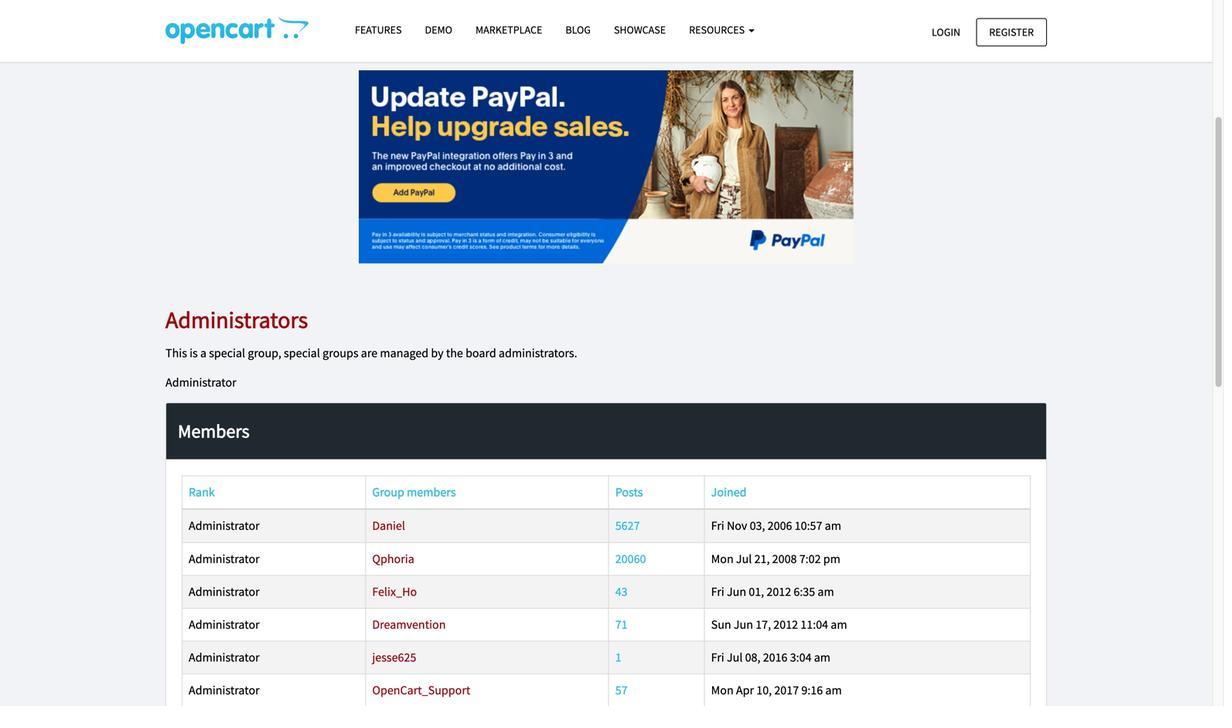 Task type: vqa. For each thing, say whether or not it's contained in the screenshot.


Task type: locate. For each thing, give the bounding box(es) containing it.
managed
[[380, 346, 429, 361]]

jun left the 01,
[[727, 585, 746, 600]]

57
[[615, 683, 628, 699]]

1 fri from the top
[[711, 519, 724, 534]]

blog
[[566, 23, 591, 37]]

am right '6:35'
[[818, 585, 834, 600]]

5627 link
[[615, 519, 640, 534]]

members
[[407, 485, 456, 500]]

0 horizontal spatial special
[[209, 346, 245, 361]]

qphoria link
[[372, 552, 414, 567]]

1 horizontal spatial special
[[284, 346, 320, 361]]

1 vertical spatial 2012
[[774, 617, 798, 633]]

group
[[372, 485, 404, 500]]

am for fri jun 01, 2012 6:35 am
[[818, 585, 834, 600]]

mon jul 21, 2008 7:02 pm
[[711, 552, 841, 567]]

10,
[[757, 683, 772, 699]]

fri jul 08, 2016 3:04 am
[[711, 650, 831, 666]]

special right group,
[[284, 346, 320, 361]]

mon down nov
[[711, 552, 734, 567]]

1 vertical spatial jul
[[727, 650, 743, 666]]

jun
[[727, 585, 746, 600], [734, 617, 753, 633]]

is
[[190, 346, 198, 361]]

group members link
[[372, 485, 456, 500]]

administrator
[[165, 375, 236, 391], [189, 519, 260, 534], [189, 552, 260, 567], [189, 585, 260, 600], [189, 617, 260, 633], [189, 650, 260, 666], [189, 683, 260, 699]]

login
[[932, 25, 961, 39]]

administrator for jesse625
[[189, 650, 260, 666]]

a2 hosting image
[[325, 0, 888, 55]]

fri jun 01, 2012 6:35 am
[[711, 585, 834, 600]]

fri down sun
[[711, 650, 724, 666]]

jul left 21,
[[736, 552, 752, 567]]

fri for fri jun 01, 2012 6:35 am
[[711, 585, 724, 600]]

marketplace link
[[464, 16, 554, 43]]

rank link
[[189, 485, 215, 500]]

blog link
[[554, 16, 602, 43]]

43 link
[[615, 585, 628, 600]]

01,
[[749, 585, 764, 600]]

1 vertical spatial jun
[[734, 617, 753, 633]]

groups
[[323, 346, 359, 361]]

felix_ho link
[[372, 585, 417, 600]]

71
[[615, 617, 628, 633]]

nov
[[727, 519, 747, 534]]

fri
[[711, 519, 724, 534], [711, 585, 724, 600], [711, 650, 724, 666]]

mon for mon apr 10, 2017 9:16 am
[[711, 683, 734, 699]]

fri for fri nov 03, 2006 10:57 am
[[711, 519, 724, 534]]

qphoria
[[372, 552, 414, 567]]

20060 link
[[615, 552, 646, 567]]

3:04
[[790, 650, 812, 666]]

am right 9:16
[[825, 683, 842, 699]]

am
[[825, 519, 841, 534], [818, 585, 834, 600], [831, 617, 847, 633], [814, 650, 831, 666], [825, 683, 842, 699]]

am right 10:57
[[825, 519, 841, 534]]

1 special from the left
[[209, 346, 245, 361]]

0 vertical spatial 2012
[[767, 585, 791, 600]]

2008
[[772, 552, 797, 567]]

fri up sun
[[711, 585, 724, 600]]

mon for mon jul 21, 2008 7:02 pm
[[711, 552, 734, 567]]

am right '3:04'
[[814, 650, 831, 666]]

1 vertical spatial fri
[[711, 585, 724, 600]]

demo link
[[413, 16, 464, 43]]

71 link
[[615, 617, 628, 633]]

dreamvention link
[[372, 617, 446, 633]]

resources
[[689, 23, 747, 37]]

1 mon from the top
[[711, 552, 734, 567]]

43
[[615, 585, 628, 600]]

mon left apr
[[711, 683, 734, 699]]

administrator for daniel
[[189, 519, 260, 534]]

fri left nov
[[711, 519, 724, 534]]

apr
[[736, 683, 754, 699]]

jul left 08, at the bottom
[[727, 650, 743, 666]]

0 vertical spatial fri
[[711, 519, 724, 534]]

the
[[446, 346, 463, 361]]

special right a
[[209, 346, 245, 361]]

felix_ho
[[372, 585, 417, 600]]

administrators
[[165, 306, 308, 335]]

1 vertical spatial mon
[[711, 683, 734, 699]]

a
[[200, 346, 207, 361]]

2 special from the left
[[284, 346, 320, 361]]

9:16
[[801, 683, 823, 699]]

7:02
[[799, 552, 821, 567]]

joined link
[[711, 485, 747, 500]]

this is a special group, special groups are managed by the board administrators.
[[165, 346, 577, 361]]

2 vertical spatial fri
[[711, 650, 724, 666]]

17,
[[756, 617, 771, 633]]

2 mon from the top
[[711, 683, 734, 699]]

2012
[[767, 585, 791, 600], [774, 617, 798, 633]]

jun left 17, in the bottom of the page
[[734, 617, 753, 633]]

20060
[[615, 552, 646, 567]]

sun jun 17, 2012 11:04 am
[[711, 617, 847, 633]]

jul
[[736, 552, 752, 567], [727, 650, 743, 666]]

0 vertical spatial jul
[[736, 552, 752, 567]]

3 fri from the top
[[711, 650, 724, 666]]

special
[[209, 346, 245, 361], [284, 346, 320, 361]]

0 vertical spatial mon
[[711, 552, 734, 567]]

administrator for opencart_support
[[189, 683, 260, 699]]

2 fri from the top
[[711, 585, 724, 600]]

2012 right the 01,
[[767, 585, 791, 600]]

administrator for qphoria
[[189, 552, 260, 567]]

mon
[[711, 552, 734, 567], [711, 683, 734, 699]]

am right 11:04
[[831, 617, 847, 633]]

2012 right 17, in the bottom of the page
[[774, 617, 798, 633]]

5627
[[615, 519, 640, 534]]

0 vertical spatial jun
[[727, 585, 746, 600]]



Task type: describe. For each thing, give the bounding box(es) containing it.
daniel
[[372, 519, 405, 534]]

am for mon apr 10, 2017 9:16 am
[[825, 683, 842, 699]]

08,
[[745, 650, 761, 666]]

1 link
[[615, 650, 622, 666]]

2012 for 6:35
[[767, 585, 791, 600]]

posts
[[615, 485, 643, 500]]

fri nov 03, 2006 10:57 am
[[711, 519, 841, 534]]

2012 for 11:04
[[774, 617, 798, 633]]

marketplace
[[476, 23, 542, 37]]

resources link
[[678, 16, 766, 43]]

jun for 01,
[[727, 585, 746, 600]]

11:04
[[801, 617, 828, 633]]

group members
[[372, 485, 456, 500]]

jesse625 link
[[372, 650, 416, 666]]

dreamvention
[[372, 617, 446, 633]]

register link
[[976, 18, 1047, 46]]

administrators.
[[499, 346, 577, 361]]

are
[[361, 346, 378, 361]]

03,
[[750, 519, 765, 534]]

rank
[[189, 485, 215, 500]]

2006
[[768, 519, 792, 534]]

jul for mon
[[736, 552, 752, 567]]

fri for fri jul 08, 2016 3:04 am
[[711, 650, 724, 666]]

jesse625
[[372, 650, 416, 666]]

jun for 17,
[[734, 617, 753, 633]]

6:35
[[794, 585, 815, 600]]

pm
[[823, 552, 841, 567]]

features link
[[343, 16, 413, 43]]

1
[[615, 650, 622, 666]]

features
[[355, 23, 402, 37]]

joined
[[711, 485, 747, 500]]

by
[[431, 346, 444, 361]]

jul for fri
[[727, 650, 743, 666]]

group,
[[248, 346, 281, 361]]

register
[[989, 25, 1034, 39]]

57 link
[[615, 683, 628, 699]]

10:57
[[795, 519, 822, 534]]

2017
[[774, 683, 799, 699]]

demo
[[425, 23, 452, 37]]

administrator for dreamvention
[[189, 617, 260, 633]]

am for fri nov 03, 2006 10:57 am
[[825, 519, 841, 534]]

administrator for felix_ho
[[189, 585, 260, 600]]

showcase
[[614, 23, 666, 37]]

posts link
[[615, 485, 643, 500]]

showcase link
[[602, 16, 678, 43]]

sun
[[711, 617, 731, 633]]

21,
[[754, 552, 770, 567]]

board
[[466, 346, 496, 361]]

members
[[178, 420, 250, 443]]

am for sun jun 17, 2012 11:04 am
[[831, 617, 847, 633]]

opencart_support link
[[372, 683, 470, 699]]

daniel link
[[372, 519, 405, 534]]

this
[[165, 346, 187, 361]]

login link
[[919, 18, 974, 46]]

2016
[[763, 650, 788, 666]]

mon apr 10, 2017 9:16 am
[[711, 683, 842, 699]]

am for fri jul 08, 2016 3:04 am
[[814, 650, 831, 666]]

opencart_support
[[372, 683, 470, 699]]

paypal payment gateway image
[[359, 70, 854, 264]]



